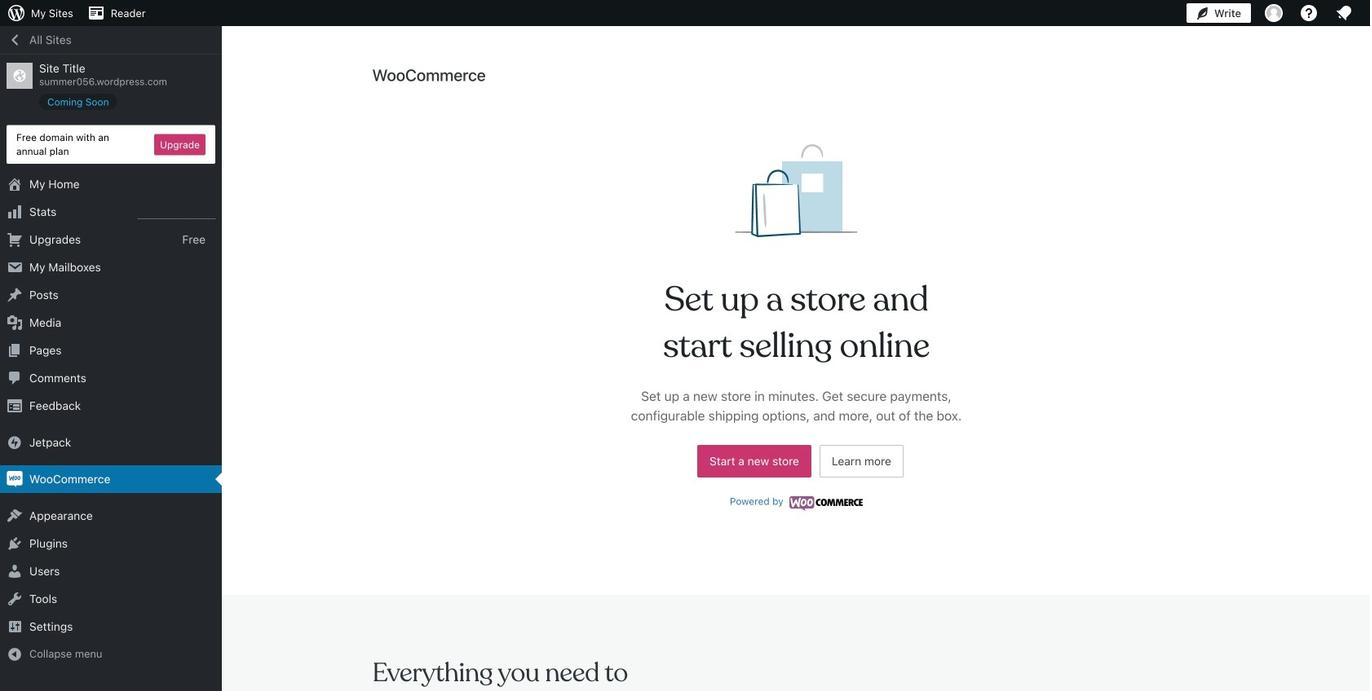 Task type: locate. For each thing, give the bounding box(es) containing it.
2 img image from the top
[[7, 472, 23, 488]]

list item
[[1364, 83, 1371, 160], [1364, 160, 1371, 236], [1364, 236, 1371, 297]]

1 vertical spatial img image
[[7, 472, 23, 488]]

0 vertical spatial img image
[[7, 435, 23, 451]]

help image
[[1300, 3, 1320, 23]]

img image
[[7, 435, 23, 451], [7, 472, 23, 488]]

my profile image
[[1266, 4, 1284, 22]]



Task type: vqa. For each thing, say whether or not it's contained in the screenshot.
HIGHEST HOURLY VIEWS 0 image
yes



Task type: describe. For each thing, give the bounding box(es) containing it.
2 list item from the top
[[1364, 160, 1371, 236]]

manage your notifications image
[[1335, 3, 1355, 23]]

3 list item from the top
[[1364, 236, 1371, 297]]

1 img image from the top
[[7, 435, 23, 451]]

1 list item from the top
[[1364, 83, 1371, 160]]

highest hourly views 0 image
[[138, 209, 215, 220]]



